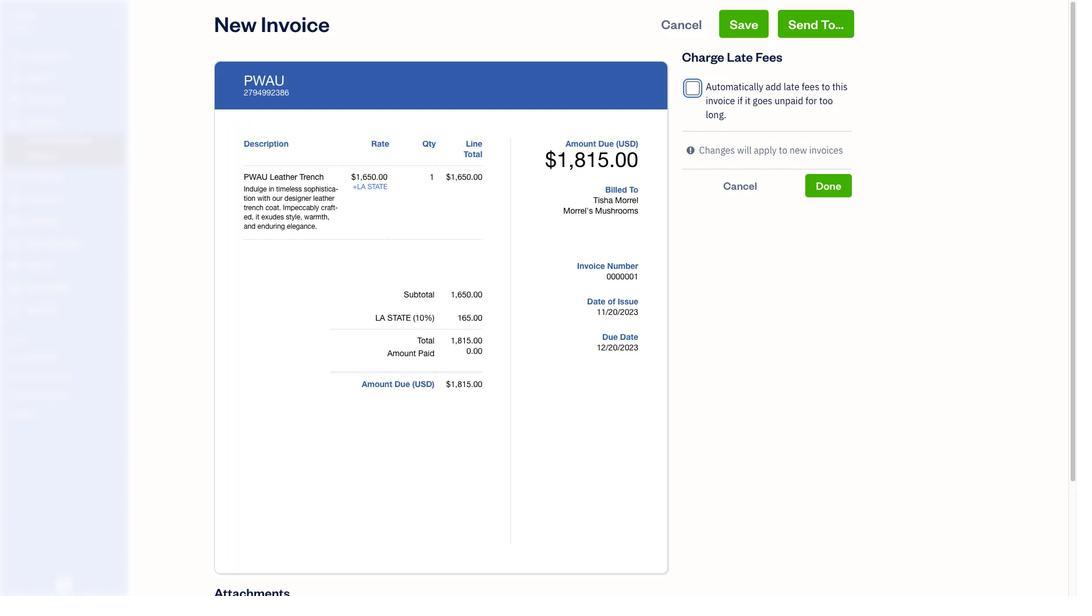 Task type: vqa. For each thing, say whether or not it's contained in the screenshot.
Kp
no



Task type: locate. For each thing, give the bounding box(es) containing it.
amount due ( usd ) $1,815.00
[[546, 139, 639, 172]]

pwau
[[9, 10, 36, 22], [244, 72, 285, 89]]

1 horizontal spatial total
[[464, 149, 483, 159]]

done button
[[806, 174, 853, 197]]

usd up to
[[619, 139, 636, 149]]

(10%)
[[413, 313, 435, 323]]

1 vertical spatial usd
[[415, 379, 432, 389]]

$1,815.00 down 0.00
[[447, 380, 483, 389]]

cancel
[[662, 16, 702, 32], [724, 179, 758, 192]]

to up "too"
[[822, 81, 831, 93]]

( for amount due ( usd )
[[413, 379, 415, 389]]

pwau down new invoice
[[244, 72, 285, 89]]

) for amount due ( usd )
[[432, 379, 435, 389]]

0 horizontal spatial (
[[413, 379, 415, 389]]

due
[[599, 139, 614, 149], [603, 332, 618, 342], [395, 379, 410, 389]]

( up billed
[[617, 139, 619, 149]]

due date 12/20/2023
[[597, 332, 639, 352]]

$1,815.00 up billed
[[546, 147, 639, 172]]

$1,815.00
[[546, 147, 639, 172], [447, 380, 483, 389]]

)
[[636, 139, 639, 149], [432, 379, 435, 389]]

chart image
[[8, 282, 22, 294]]

( inside amount due ( usd ) $1,815.00
[[617, 139, 619, 149]]

amount inside amount due ( usd ) $1,815.00
[[566, 139, 597, 149]]

( down total amount paid at left
[[413, 379, 415, 389]]

1 vertical spatial cancel
[[724, 179, 758, 192]]

pwau up "owner" on the top left of the page
[[9, 10, 36, 22]]

automatically add late fees to this invoice if it goes unpaid for too long.
[[706, 81, 848, 121]]

( for amount due ( usd ) $1,815.00
[[617, 139, 619, 149]]

due inside amount due ( usd ) $1,815.00
[[599, 139, 614, 149]]

line
[[466, 139, 483, 149]]

1 horizontal spatial (
[[617, 139, 619, 149]]

due down total amount paid at left
[[395, 379, 410, 389]]

long.
[[706, 109, 727, 121]]

0.00
[[467, 347, 483, 356]]

usd
[[619, 139, 636, 149], [415, 379, 432, 389]]

0 horizontal spatial usd
[[415, 379, 432, 389]]

la down item rate (usd) text field
[[357, 183, 366, 191]]

1 vertical spatial )
[[432, 379, 435, 389]]

save button
[[720, 10, 769, 38]]

165.00
[[458, 313, 483, 323]]

0 horizontal spatial total
[[418, 336, 435, 345]]

1 horizontal spatial la
[[376, 313, 385, 323]]

Enter an Item Name text field
[[244, 172, 340, 182]]

to
[[822, 81, 831, 93], [780, 144, 788, 156]]

0 horizontal spatial invoice
[[261, 10, 330, 37]]

1 vertical spatial pwau
[[244, 72, 285, 89]]

1 horizontal spatial to
[[822, 81, 831, 93]]

date inside due date 12/20/2023
[[621, 332, 639, 342]]

total up paid
[[418, 336, 435, 345]]

Enter an Invoice # text field
[[606, 272, 639, 281]]

) inside amount due ( usd ) $1,815.00
[[636, 139, 639, 149]]

items and services image
[[9, 372, 125, 381]]

total
[[464, 149, 483, 159], [418, 336, 435, 345]]

) down paid
[[432, 379, 435, 389]]

issue
[[618, 296, 639, 306]]

too
[[820, 95, 834, 107]]

1 horizontal spatial pwau
[[244, 72, 285, 89]]

amount for amount due ( usd )
[[362, 379, 393, 389]]

date up 12/20/2023
[[621, 332, 639, 342]]

changes
[[700, 144, 736, 156]]

to left new
[[780, 144, 788, 156]]

Enter an Item Description text field
[[244, 185, 340, 231]]

1 horizontal spatial $1,815.00
[[546, 147, 639, 172]]

date left the of
[[588, 296, 606, 306]]

date
[[588, 296, 606, 306], [621, 332, 639, 342]]

pwau 2794992386
[[244, 72, 289, 97]]

1 vertical spatial cancel button
[[683, 174, 799, 197]]

rate
[[371, 139, 390, 149]]

invoice
[[706, 95, 736, 107]]

1 vertical spatial $1,815.00
[[447, 380, 483, 389]]

0 vertical spatial due
[[599, 139, 614, 149]]

0 vertical spatial )
[[636, 139, 639, 149]]

1 vertical spatial amount
[[388, 349, 416, 358]]

description
[[244, 139, 289, 149]]

new
[[790, 144, 808, 156]]

client image
[[8, 73, 22, 84]]

state
[[368, 183, 388, 191], [388, 313, 411, 323]]

0 vertical spatial date
[[588, 296, 606, 306]]

usd down paid
[[415, 379, 432, 389]]

send to... button
[[778, 10, 855, 38]]

cancel button up the charge
[[651, 10, 713, 38]]

owner
[[9, 23, 31, 32]]

1 vertical spatial la
[[376, 313, 385, 323]]

0 horizontal spatial $1,815.00
[[447, 380, 483, 389]]

) up to
[[636, 139, 639, 149]]

1 vertical spatial due
[[603, 332, 618, 342]]

expense image
[[8, 194, 22, 206]]

1 horizontal spatial date
[[621, 332, 639, 342]]

0 vertical spatial pwau
[[9, 10, 36, 22]]

total down line
[[464, 149, 483, 159]]

to inside automatically add late fees to this invoice if it goes unpaid for too long.
[[822, 81, 831, 93]]

total amount paid
[[388, 336, 435, 358]]

) for amount due ( usd ) $1,815.00
[[636, 139, 639, 149]]

due up billed
[[599, 139, 614, 149]]

la
[[357, 183, 366, 191], [376, 313, 385, 323]]

1 vertical spatial total
[[418, 336, 435, 345]]

pwau inside 'pwau 2794992386'
[[244, 72, 285, 89]]

save
[[730, 16, 759, 32]]

report image
[[8, 305, 22, 316]]

invoice
[[261, 10, 330, 37], [578, 261, 605, 271]]

0 vertical spatial amount
[[566, 139, 597, 149]]

usd for amount due ( usd ) $1,815.00
[[619, 139, 636, 149]]

pwau inside main element
[[9, 10, 36, 22]]

amount for amount due ( usd ) $1,815.00
[[566, 139, 597, 149]]

0 vertical spatial $1,815.00
[[546, 147, 639, 172]]

unpaid
[[775, 95, 804, 107]]

12/20/2023
[[597, 343, 639, 352]]

will
[[738, 144, 752, 156]]

amount
[[566, 139, 597, 149], [388, 349, 416, 358], [362, 379, 393, 389]]

cancel button
[[651, 10, 713, 38], [683, 174, 799, 197]]

due for amount due ( usd ) $1,815.00
[[599, 139, 614, 149]]

late
[[784, 81, 800, 93]]

charge
[[683, 48, 725, 65]]

0 vertical spatial cancel
[[662, 16, 702, 32]]

state down item rate (usd) text field
[[368, 183, 388, 191]]

project image
[[8, 216, 22, 228]]

cancel down will
[[724, 179, 758, 192]]

1 vertical spatial (
[[413, 379, 415, 389]]

la left (10%)
[[376, 313, 385, 323]]

1 horizontal spatial usd
[[619, 139, 636, 149]]

12/20/2023 button
[[569, 342, 648, 353]]

2 vertical spatial amount
[[362, 379, 393, 389]]

1 vertical spatial to
[[780, 144, 788, 156]]

usd inside amount due ( usd ) $1,815.00
[[619, 139, 636, 149]]

state left (10%)
[[388, 313, 411, 323]]

0 vertical spatial (
[[617, 139, 619, 149]]

due up 12/20/2023 dropdown button
[[603, 332, 618, 342]]

invoice number
[[578, 261, 639, 271]]

fees
[[802, 81, 820, 93]]

1 horizontal spatial )
[[636, 139, 639, 149]]

2 vertical spatial due
[[395, 379, 410, 389]]

0 vertical spatial usd
[[619, 139, 636, 149]]

if
[[738, 95, 743, 107]]

late
[[727, 48, 754, 65]]

cancel up the charge
[[662, 16, 702, 32]]

+ la state
[[353, 183, 388, 191]]

0 horizontal spatial pwau
[[9, 10, 36, 22]]

timer image
[[8, 238, 22, 250]]

1 horizontal spatial invoice
[[578, 261, 605, 271]]

1 vertical spatial invoice
[[578, 261, 605, 271]]

0 vertical spatial la
[[357, 183, 366, 191]]

new
[[214, 10, 257, 37]]

cancel button down will
[[683, 174, 799, 197]]

apply
[[754, 144, 777, 156]]

(
[[617, 139, 619, 149], [413, 379, 415, 389]]

0 horizontal spatial cancel
[[662, 16, 702, 32]]

new invoice
[[214, 10, 330, 37]]

it
[[745, 95, 751, 107]]

0 vertical spatial to
[[822, 81, 831, 93]]

0 horizontal spatial )
[[432, 379, 435, 389]]

send to...
[[789, 16, 844, 32]]

automatically
[[706, 81, 764, 93]]

1,650.00
[[451, 290, 483, 299]]

billed
[[606, 185, 628, 195]]

0 vertical spatial total
[[464, 149, 483, 159]]

1 vertical spatial date
[[621, 332, 639, 342]]

payment image
[[8, 172, 22, 183]]



Task type: describe. For each thing, give the bounding box(es) containing it.
apps image
[[9, 334, 125, 344]]

to...
[[822, 16, 844, 32]]

billed to tisha morrel morrel's mushrooms
[[564, 185, 639, 215]]

la state (10%)
[[376, 313, 435, 323]]

changes will apply to new invoices
[[700, 144, 844, 156]]

qty
[[423, 139, 436, 149]]

pwau owner
[[9, 10, 36, 32]]

main element
[[0, 0, 157, 596]]

1 vertical spatial state
[[388, 313, 411, 323]]

0 horizontal spatial la
[[357, 183, 366, 191]]

charge late fees
[[683, 48, 783, 65]]

0 vertical spatial state
[[368, 183, 388, 191]]

done
[[817, 179, 842, 192]]

0 horizontal spatial to
[[780, 144, 788, 156]]

2794992386
[[244, 88, 289, 97]]

team members image
[[9, 353, 125, 362]]

of
[[608, 296, 616, 306]]

dashboard image
[[8, 51, 22, 62]]

pwau for pwau owner
[[9, 10, 36, 22]]

0 vertical spatial invoice
[[261, 10, 330, 37]]

exclamationcircle image
[[687, 143, 695, 157]]

total inside total amount paid
[[418, 336, 435, 345]]

pwau for pwau 2794992386
[[244, 72, 285, 89]]

mushrooms
[[596, 206, 639, 215]]

bank connections image
[[9, 390, 125, 400]]

1 horizontal spatial cancel
[[724, 179, 758, 192]]

Item Rate (USD) text field
[[351, 172, 388, 182]]

this
[[833, 81, 848, 93]]

+
[[353, 183, 357, 191]]

to
[[630, 185, 639, 195]]

invoice image
[[8, 117, 22, 129]]

for
[[806, 95, 818, 107]]

paid
[[419, 349, 435, 358]]

1,815.00
[[451, 336, 483, 345]]

line total
[[464, 139, 483, 159]]

Item Quantity text field
[[418, 172, 434, 182]]

tisha
[[594, 196, 613, 205]]

send
[[789, 16, 819, 32]]

settings image
[[9, 409, 125, 418]]

Issue date in MM/DD/YYYY format text field
[[578, 307, 648, 317]]

subtotal
[[404, 290, 435, 299]]

usd for amount due ( usd )
[[415, 379, 432, 389]]

goes
[[753, 95, 773, 107]]

0 horizontal spatial date
[[588, 296, 606, 306]]

money image
[[8, 260, 22, 272]]

fees
[[756, 48, 783, 65]]

estimate image
[[8, 95, 22, 107]]

invoices
[[810, 144, 844, 156]]

Line Total (USD) text field
[[446, 172, 483, 182]]

amount inside total amount paid
[[388, 349, 416, 358]]

0 vertical spatial cancel button
[[651, 10, 713, 38]]

freshbooks image
[[55, 578, 73, 592]]

1,815.00 0.00
[[451, 336, 483, 356]]

morrel's
[[564, 206, 593, 215]]

number
[[608, 261, 639, 271]]

date of issue
[[588, 296, 639, 306]]

amount due ( usd )
[[362, 379, 435, 389]]

morrel
[[616, 196, 639, 205]]

add
[[766, 81, 782, 93]]

due for amount due ( usd )
[[395, 379, 410, 389]]

due inside due date 12/20/2023
[[603, 332, 618, 342]]



